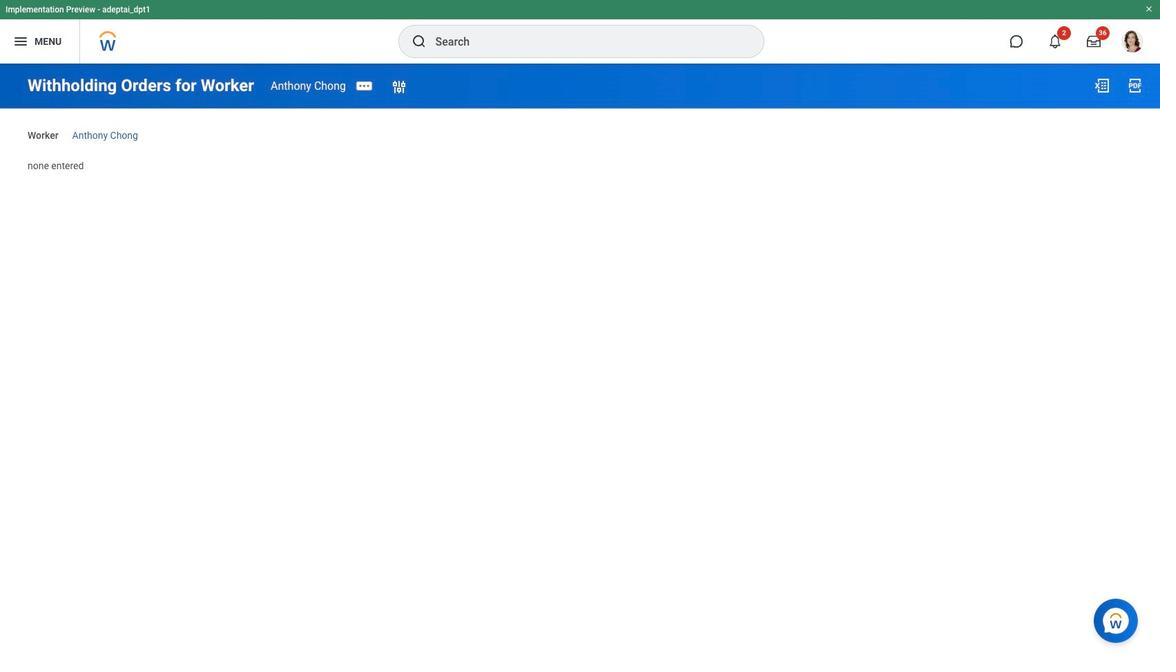 Task type: describe. For each thing, give the bounding box(es) containing it.
notifications large image
[[1049, 35, 1063, 48]]

inbox large image
[[1088, 35, 1101, 48]]

profile logan mcneil image
[[1122, 30, 1144, 55]]

search image
[[411, 33, 427, 50]]

change selection image
[[391, 79, 408, 96]]

Search Workday  search field
[[436, 26, 735, 57]]



Task type: vqa. For each thing, say whether or not it's contained in the screenshot.
the View printable version (PDF) image
yes



Task type: locate. For each thing, give the bounding box(es) containing it.
close environment banner image
[[1146, 5, 1154, 13]]

view printable version (pdf) image
[[1128, 77, 1144, 94]]

main content
[[0, 64, 1161, 185]]

export to excel image
[[1094, 77, 1111, 94]]

banner
[[0, 0, 1161, 64]]

justify image
[[12, 33, 29, 50]]



